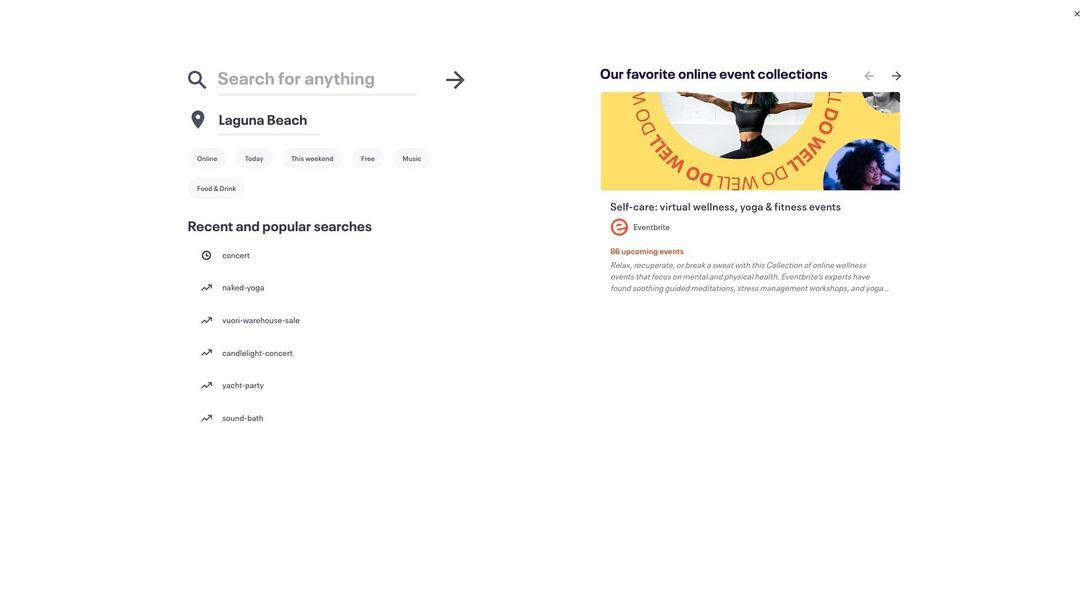 Task type: locate. For each thing, give the bounding box(es) containing it.
Search for anything search field
[[218, 60, 416, 96]]

None text field
[[219, 104, 484, 136]]

collection image for self-care: virtual wellness, yoga & fitness events image
[[602, 92, 901, 192]]

alert dialog
[[0, 0, 1092, 595]]

run search image
[[442, 66, 469, 94]]

menu
[[186, 239, 486, 434]]



Task type: describe. For each thing, give the bounding box(es) containing it.
sign up element
[[1050, 12, 1078, 23]]

arrow right chunky_svg image
[[890, 69, 904, 83]]

arrow left chunky_svg image
[[863, 69, 876, 83]]



Task type: vqa. For each thing, say whether or not it's contained in the screenshot.
'Run Search' image on the top
yes



